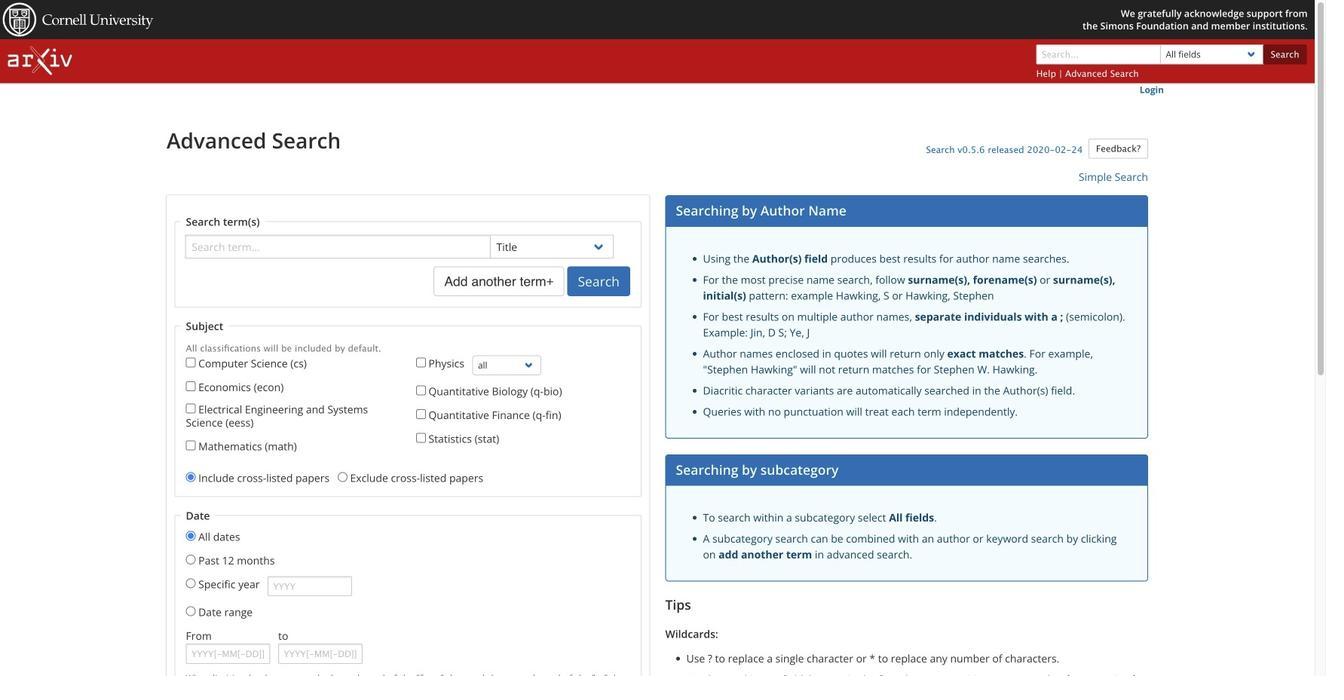 Task type: describe. For each thing, give the bounding box(es) containing it.
1 yyyy[-mm[-dd]] text field from the left
[[186, 644, 270, 664]]

arxiv logo image
[[8, 47, 72, 75]]

2 yyyy[-mm[-dd]] text field from the left
[[278, 644, 363, 664]]

Search term or terms text field
[[1036, 44, 1161, 65]]

YYYY text field
[[268, 576, 352, 597]]



Task type: locate. For each thing, give the bounding box(es) containing it.
cornell university image
[[3, 3, 153, 36]]

user menu navigation
[[151, 83, 1164, 97]]

banner
[[0, 0, 1315, 39]]

YYYY[-MM[-DD]] text field
[[186, 644, 270, 664], [278, 644, 363, 664]]

0 horizontal spatial yyyy[-mm[-dd]] text field
[[186, 644, 270, 664]]

1 horizontal spatial yyyy[-mm[-dd]] text field
[[278, 644, 363, 664]]

Search term... text field
[[185, 235, 491, 259]]

None checkbox
[[416, 386, 426, 396], [416, 433, 426, 443], [186, 441, 196, 450], [416, 386, 426, 396], [416, 433, 426, 443], [186, 441, 196, 450]]

None radio
[[186, 531, 196, 541], [186, 579, 196, 588], [186, 607, 196, 617], [186, 531, 196, 541], [186, 579, 196, 588], [186, 607, 196, 617]]

None radio
[[186, 472, 196, 482], [338, 472, 347, 482], [186, 555, 196, 565], [186, 472, 196, 482], [338, 472, 347, 482], [186, 555, 196, 565]]

None checkbox
[[186, 358, 196, 367], [416, 358, 426, 367], [186, 381, 196, 391], [186, 404, 196, 413], [416, 410, 426, 419], [186, 358, 196, 367], [416, 358, 426, 367], [186, 381, 196, 391], [186, 404, 196, 413], [416, 410, 426, 419]]



